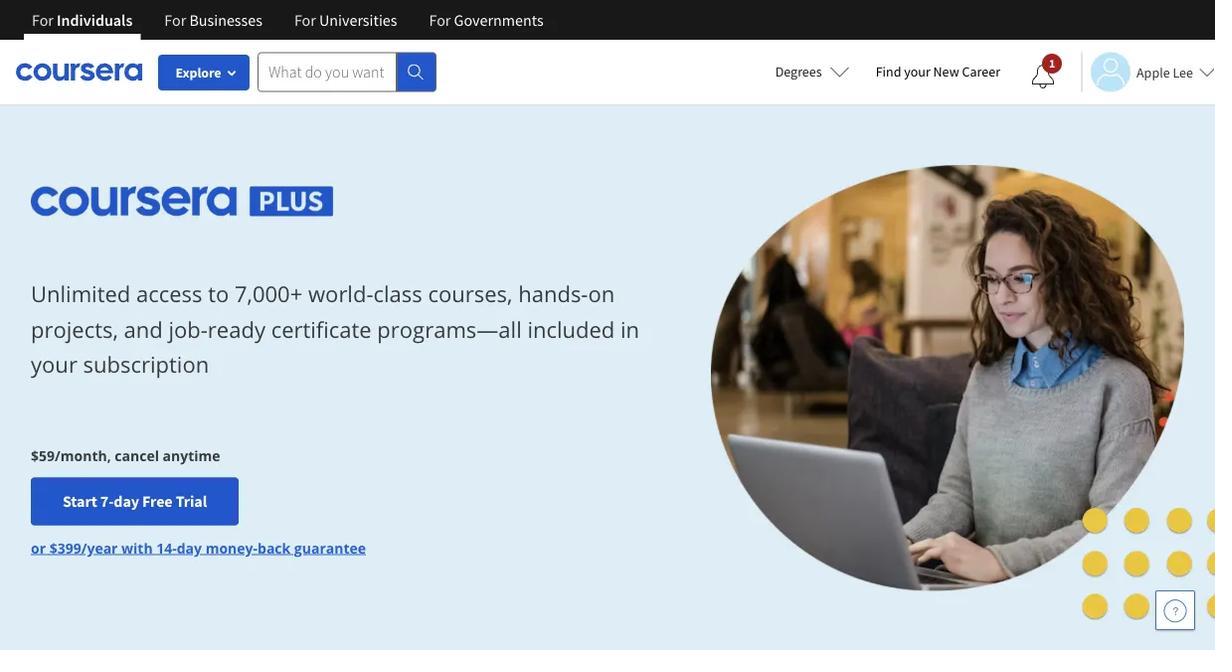 Task type: describe. For each thing, give the bounding box(es) containing it.
$59 /month, cancel anytime
[[31, 446, 220, 465]]

lee
[[1174, 63, 1194, 81]]

for businesses
[[164, 10, 263, 30]]

for for universities
[[294, 10, 316, 30]]

projects,
[[31, 314, 118, 344]]

/month,
[[55, 446, 111, 465]]

find your new career
[[876, 63, 1001, 81]]

banner navigation
[[16, 0, 560, 40]]

individuals
[[57, 10, 133, 30]]

governments
[[454, 10, 544, 30]]

included
[[528, 314, 615, 344]]

businesses
[[189, 10, 263, 30]]

find
[[876, 63, 902, 81]]

subscription
[[83, 349, 209, 379]]

degrees
[[776, 63, 822, 81]]

for for businesses
[[164, 10, 186, 30]]

to
[[208, 279, 229, 309]]

day inside button
[[114, 492, 139, 512]]

14-
[[156, 539, 177, 557]]

ready
[[208, 314, 266, 344]]

guarantee
[[294, 539, 366, 557]]

start 7-day free trial button
[[31, 478, 239, 526]]

unlimited access to 7,000+ world-class courses, hands-on projects, and job-ready certificate programs—all included in your subscription
[[31, 279, 640, 379]]

hands-
[[519, 279, 588, 309]]

for governments
[[429, 10, 544, 30]]

in
[[621, 314, 640, 344]]

coursera plus image
[[31, 187, 334, 217]]

explore
[[176, 64, 221, 82]]

for universities
[[294, 10, 397, 30]]

job-
[[169, 314, 208, 344]]

/year
[[81, 539, 118, 557]]

1
[[1050, 56, 1056, 71]]

or $399 /year with 14-day money-back guarantee
[[31, 539, 366, 557]]

show notifications image
[[1032, 65, 1056, 89]]

help center image
[[1164, 599, 1188, 623]]

on
[[588, 279, 615, 309]]

unlimited
[[31, 279, 131, 309]]

back
[[258, 539, 291, 557]]

or
[[31, 539, 46, 557]]



Task type: vqa. For each thing, say whether or not it's contained in the screenshot.
/year
yes



Task type: locate. For each thing, give the bounding box(es) containing it.
day
[[114, 492, 139, 512], [177, 539, 202, 557]]

apple
[[1137, 63, 1171, 81]]

world-
[[308, 279, 374, 309]]

your
[[905, 63, 931, 81], [31, 349, 77, 379]]

$59
[[31, 446, 55, 465]]

for for individuals
[[32, 10, 54, 30]]

and
[[124, 314, 163, 344]]

4 for from the left
[[429, 10, 451, 30]]

apple lee
[[1137, 63, 1194, 81]]

1 for from the left
[[32, 10, 54, 30]]

What do you want to learn? text field
[[258, 52, 397, 92]]

explore button
[[158, 55, 250, 91]]

your right find
[[905, 63, 931, 81]]

apple lee button
[[1082, 52, 1216, 92]]

for left the governments
[[429, 10, 451, 30]]

trial
[[176, 492, 207, 512]]

free
[[142, 492, 173, 512]]

2 for from the left
[[164, 10, 186, 30]]

courses,
[[428, 279, 513, 309]]

career
[[963, 63, 1001, 81]]

programs—all
[[377, 314, 522, 344]]

7,000+
[[235, 279, 303, 309]]

1 vertical spatial day
[[177, 539, 202, 557]]

for individuals
[[32, 10, 133, 30]]

None search field
[[258, 52, 437, 92]]

new
[[934, 63, 960, 81]]

universities
[[319, 10, 397, 30]]

for left individuals
[[32, 10, 54, 30]]

class
[[374, 279, 423, 309]]

0 vertical spatial your
[[905, 63, 931, 81]]

1 button
[[1016, 53, 1072, 100]]

money-
[[206, 539, 258, 557]]

0 horizontal spatial day
[[114, 492, 139, 512]]

anytime
[[163, 446, 220, 465]]

day left free
[[114, 492, 139, 512]]

your inside unlimited access to 7,000+ world-class courses, hands-on projects, and job-ready certificate programs—all included in your subscription
[[31, 349, 77, 379]]

certificate
[[271, 314, 372, 344]]

your down projects,
[[31, 349, 77, 379]]

for for governments
[[429, 10, 451, 30]]

$399
[[49, 539, 81, 557]]

for left the universities
[[294, 10, 316, 30]]

0 horizontal spatial your
[[31, 349, 77, 379]]

cancel
[[115, 446, 159, 465]]

day left money-
[[177, 539, 202, 557]]

with
[[121, 539, 153, 557]]

0 vertical spatial day
[[114, 492, 139, 512]]

7-
[[100, 492, 114, 512]]

start 7-day free trial
[[63, 492, 207, 512]]

1 vertical spatial your
[[31, 349, 77, 379]]

find your new career link
[[866, 60, 1011, 85]]

for
[[32, 10, 54, 30], [164, 10, 186, 30], [294, 10, 316, 30], [429, 10, 451, 30]]

for left businesses
[[164, 10, 186, 30]]

start
[[63, 492, 97, 512]]

coursera image
[[16, 56, 142, 88]]

degrees button
[[760, 50, 866, 94]]

1 horizontal spatial day
[[177, 539, 202, 557]]

access
[[136, 279, 202, 309]]

3 for from the left
[[294, 10, 316, 30]]

1 horizontal spatial your
[[905, 63, 931, 81]]



